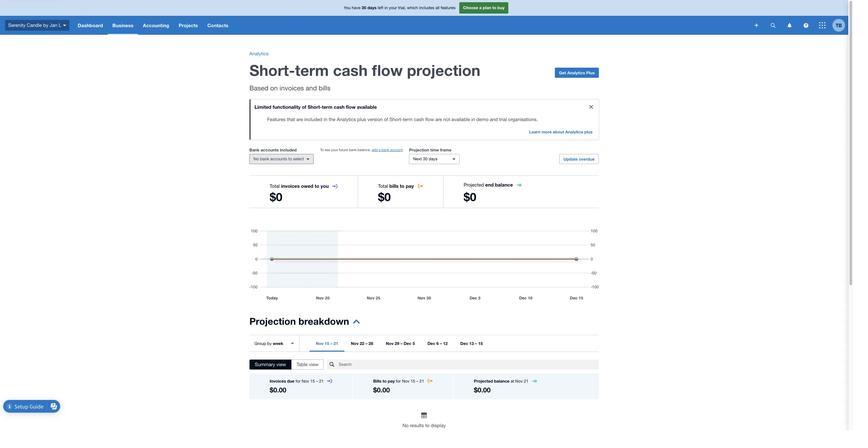 Task type: describe. For each thing, give the bounding box(es) containing it.
plus
[[586, 70, 595, 75]]

tb button
[[832, 16, 848, 35]]

0 horizontal spatial available
[[357, 104, 377, 110]]

balance,
[[358, 148, 371, 152]]

on
[[270, 84, 278, 92]]

21 inside bills to pay for nov 15 – 21 $0.00
[[419, 379, 424, 384]]

1 horizontal spatial svg image
[[771, 23, 775, 28]]

which
[[407, 5, 418, 10]]

based on invoices and bills
[[249, 84, 330, 92]]

svg image inside serenity candle by jan l popup button
[[63, 25, 66, 26]]

– for dec
[[400, 341, 403, 346]]

learn more about analytics plus
[[529, 129, 593, 135]]

in inside you have 30 days left in your trial, which includes all features
[[385, 5, 388, 10]]

1 horizontal spatial plus
[[584, 129, 593, 135]]

0 horizontal spatial svg image
[[755, 23, 758, 27]]

2 horizontal spatial in
[[471, 117, 475, 122]]

total bills to pay $0
[[378, 183, 414, 204]]

– for 12
[[440, 341, 442, 346]]

select
[[293, 157, 304, 161]]

projection for projection breakdown
[[249, 316, 296, 327]]

group by week
[[254, 341, 283, 346]]

6
[[436, 341, 439, 346]]

next 30 days
[[413, 157, 437, 161]]

short-term cash flow projection
[[249, 61, 480, 79]]

your inside you have 30 days left in your trial, which includes all features
[[389, 5, 397, 10]]

buy
[[497, 5, 505, 10]]

candle
[[27, 22, 42, 28]]

serenity
[[8, 22, 25, 28]]

1 are from the left
[[296, 117, 303, 122]]

serenity candle by jan l button
[[0, 16, 73, 35]]

time
[[430, 148, 439, 153]]

$0 inside total bills to pay $0
[[378, 190, 391, 204]]

future
[[339, 148, 348, 152]]

bills inside total bills to pay $0
[[389, 183, 399, 189]]

about
[[553, 129, 564, 135]]

learn
[[529, 129, 540, 135]]

0 vertical spatial invoices
[[280, 84, 304, 92]]

nov 29 – dec 5
[[386, 341, 415, 346]]

choose
[[463, 5, 478, 10]]

accounting
[[143, 22, 169, 28]]

– inside bills to pay for nov 15 – 21 $0.00
[[416, 379, 418, 384]]

breakdown
[[298, 316, 349, 327]]

next
[[413, 157, 422, 161]]

Search for a document search field
[[339, 360, 599, 370]]

28
[[369, 341, 373, 346]]

projection breakdown button
[[249, 316, 360, 331]]

limited functionality of short-term cash flow available status
[[249, 99, 599, 140]]

0 horizontal spatial 30
[[362, 5, 366, 10]]

0 horizontal spatial a
[[379, 148, 381, 152]]

to see your future bank balance, add a bank account
[[320, 148, 403, 152]]

0 vertical spatial cash
[[333, 61, 368, 79]]

dec 13 – 15
[[460, 341, 483, 346]]

add
[[372, 148, 378, 152]]

2 are from the left
[[435, 117, 442, 122]]

nov inside projected balance at nov 21
[[515, 379, 523, 384]]

business
[[112, 22, 133, 28]]

dashboard link
[[73, 16, 108, 35]]

based
[[249, 84, 268, 92]]

frame
[[440, 148, 452, 153]]

dec 6 – 12
[[428, 341, 448, 346]]

2 horizontal spatial flow
[[425, 117, 434, 122]]

accounting button
[[138, 16, 174, 35]]

dec for dec 6 – 12
[[428, 341, 435, 346]]

contacts button
[[203, 16, 233, 35]]

0 vertical spatial accounts
[[261, 148, 279, 153]]

choose a plan to buy
[[463, 5, 505, 10]]

by inside popup button
[[43, 22, 48, 28]]

1 horizontal spatial bank
[[349, 148, 357, 152]]

serenity candle by jan l
[[8, 22, 61, 28]]

next 30 days button
[[409, 154, 460, 164]]

0 vertical spatial term
[[295, 61, 329, 79]]

0 vertical spatial plus
[[357, 117, 366, 122]]

limited functionality of short-term cash flow available
[[254, 104, 377, 110]]

all
[[436, 5, 440, 10]]

the
[[329, 117, 335, 122]]

you have 30 days left in your trial, which includes all features
[[344, 5, 455, 10]]

l
[[59, 22, 61, 28]]

0 vertical spatial of
[[302, 104, 306, 110]]

for inside invoices due for nov 15 – 21 $0.00
[[296, 379, 301, 384]]

13
[[469, 341, 474, 346]]

bills
[[373, 379, 382, 384]]

close image
[[585, 101, 598, 113]]

– for 15
[[475, 341, 477, 346]]

2 horizontal spatial svg image
[[819, 22, 826, 28]]

invoices
[[270, 379, 286, 384]]

you
[[344, 5, 351, 10]]

22
[[360, 341, 364, 346]]

get analytics plus button
[[555, 68, 599, 78]]

29
[[395, 341, 399, 346]]

business button
[[108, 16, 138, 35]]

accounts inside popup button
[[270, 157, 287, 161]]

limited
[[254, 104, 271, 110]]

nov 15 – 21
[[316, 341, 338, 346]]

nov left 22
[[351, 341, 359, 346]]

group
[[254, 341, 266, 346]]

projects button
[[174, 16, 203, 35]]

pay inside bills to pay for nov 15 – 21 $0.00
[[388, 379, 395, 384]]

left
[[378, 5, 383, 10]]

table
[[296, 362, 308, 367]]

21 inside invoices due for nov 15 – 21 $0.00
[[319, 379, 324, 384]]

features
[[441, 5, 455, 10]]

end
[[485, 182, 494, 188]]

dashboard
[[78, 22, 103, 28]]

bank inside popup button
[[260, 157, 269, 161]]

no for no bank accounts to select
[[254, 157, 259, 161]]

$0.00 inside invoices due for nov 15 – 21 $0.00
[[270, 386, 286, 394]]

that
[[287, 117, 295, 122]]

due
[[287, 379, 294, 384]]

banner containing tb
[[0, 0, 848, 35]]

1 vertical spatial available
[[451, 117, 470, 122]]

projection
[[407, 61, 480, 79]]

days inside popup button
[[429, 157, 437, 161]]

no bank accounts to select button
[[249, 154, 314, 164]]

0 horizontal spatial days
[[367, 5, 377, 10]]

total invoices owed to you $0
[[270, 183, 329, 204]]

total for $0
[[378, 184, 388, 189]]

– for 28
[[365, 341, 367, 346]]

organisations.
[[508, 117, 538, 122]]

1 horizontal spatial of
[[384, 117, 388, 122]]

projected for balance
[[474, 379, 493, 384]]

features
[[267, 117, 286, 122]]

tb
[[836, 22, 842, 28]]



Task type: vqa. For each thing, say whether or not it's contained in the screenshot.
menu
no



Task type: locate. For each thing, give the bounding box(es) containing it.
navigation containing dashboard
[[73, 16, 750, 35]]

3 dec from the left
[[460, 341, 468, 346]]

and
[[306, 84, 317, 92], [490, 117, 498, 122]]

summary
[[255, 362, 275, 367]]

2 horizontal spatial $0.00
[[474, 386, 491, 394]]

invoices due for nov 15 – 21 $0.00
[[270, 379, 324, 394]]

svg image
[[771, 23, 775, 28], [787, 23, 791, 28], [63, 25, 66, 26]]

3 $0 from the left
[[464, 190, 476, 204]]

of right functionality at the top left
[[302, 104, 306, 110]]

30
[[362, 5, 366, 10], [423, 157, 428, 161]]

30 right next
[[423, 157, 428, 161]]

to inside popup button
[[288, 157, 292, 161]]

1 horizontal spatial flow
[[372, 61, 403, 79]]

2 horizontal spatial short-
[[389, 117, 403, 122]]

your right see
[[331, 148, 338, 152]]

available up version at the top of the page
[[357, 104, 377, 110]]

1 horizontal spatial included
[[304, 117, 322, 122]]

no down bank
[[254, 157, 259, 161]]

included inside limited functionality of short-term cash flow available status
[[304, 117, 322, 122]]

1 vertical spatial 30
[[423, 157, 428, 161]]

1 horizontal spatial $0.00
[[373, 386, 390, 394]]

days left 'left'
[[367, 5, 377, 10]]

1 vertical spatial term
[[322, 104, 332, 110]]

0 vertical spatial and
[[306, 84, 317, 92]]

1 vertical spatial projected
[[474, 379, 493, 384]]

0 vertical spatial pay
[[406, 183, 414, 189]]

0 vertical spatial no
[[254, 157, 259, 161]]

2 horizontal spatial $0
[[464, 190, 476, 204]]

bank right add
[[382, 148, 389, 152]]

pay right bills
[[388, 379, 395, 384]]

0 horizontal spatial dec
[[404, 341, 411, 346]]

to inside total bills to pay $0
[[400, 183, 404, 189]]

in left the
[[324, 117, 327, 122]]

trial,
[[398, 5, 406, 10]]

15 inside bills to pay for nov 15 – 21 $0.00
[[411, 379, 415, 384]]

0 horizontal spatial no
[[254, 157, 259, 161]]

1 $0.00 from the left
[[270, 386, 286, 394]]

includes
[[419, 5, 434, 10]]

1 horizontal spatial 30
[[423, 157, 428, 161]]

view right summary
[[276, 362, 286, 367]]

by left week
[[267, 341, 272, 346]]

invoices inside total invoices owed to you $0
[[281, 183, 300, 189]]

for right bills
[[396, 379, 401, 384]]

invoices right on
[[280, 84, 304, 92]]

accounts
[[261, 148, 279, 153], [270, 157, 287, 161]]

add a bank account link
[[372, 148, 403, 152]]

for inside bills to pay for nov 15 – 21 $0.00
[[396, 379, 401, 384]]

$0 inside total invoices owed to you $0
[[270, 190, 282, 204]]

12
[[443, 341, 448, 346]]

trial
[[499, 117, 507, 122]]

0 horizontal spatial by
[[43, 22, 48, 28]]

plan
[[483, 5, 491, 10]]

included up no bank accounts to select popup button
[[280, 148, 297, 153]]

projection breakdown view option group
[[249, 360, 324, 370]]

bank
[[249, 148, 259, 153]]

1 horizontal spatial available
[[451, 117, 470, 122]]

total inside total bills to pay $0
[[378, 184, 388, 189]]

banner
[[0, 0, 848, 35]]

to inside bills to pay for nov 15 – 21 $0.00
[[383, 379, 387, 384]]

0 horizontal spatial bills
[[319, 84, 330, 92]]

0 horizontal spatial $0
[[270, 190, 282, 204]]

included
[[304, 117, 322, 122], [280, 148, 297, 153]]

–
[[330, 341, 332, 346], [365, 341, 367, 346], [400, 341, 403, 346], [440, 341, 442, 346], [475, 341, 477, 346], [316, 379, 318, 384], [416, 379, 418, 384]]

$0.00 inside bills to pay for nov 15 – 21 $0.00
[[373, 386, 390, 394]]

1 horizontal spatial in
[[385, 5, 388, 10]]

bank right future
[[349, 148, 357, 152]]

2 horizontal spatial bank
[[382, 148, 389, 152]]

view for summary view
[[276, 362, 286, 367]]

$0.00 down projected balance at nov 21
[[474, 386, 491, 394]]

0 horizontal spatial included
[[280, 148, 297, 153]]

0 vertical spatial projection
[[409, 148, 429, 153]]

and inside limited functionality of short-term cash flow available status
[[490, 117, 498, 122]]

1 vertical spatial and
[[490, 117, 498, 122]]

1 horizontal spatial are
[[435, 117, 442, 122]]

2 vertical spatial flow
[[425, 117, 434, 122]]

0 horizontal spatial plus
[[357, 117, 366, 122]]

0 vertical spatial balance
[[495, 182, 513, 188]]

accounts down 'bank accounts included'
[[270, 157, 287, 161]]

$0.00 down invoices
[[270, 386, 286, 394]]

plus down the close image
[[584, 129, 593, 135]]

navigation inside banner
[[73, 16, 750, 35]]

projection inside button
[[249, 316, 296, 327]]

view right table
[[309, 362, 319, 367]]

and up limited functionality of short-term cash flow available at the left top of the page
[[306, 84, 317, 92]]

balance right end
[[495, 182, 513, 188]]

1 vertical spatial your
[[331, 148, 338, 152]]

total for you
[[270, 184, 280, 189]]

short- up on
[[249, 61, 295, 79]]

– for 21
[[330, 341, 332, 346]]

1 horizontal spatial bills
[[389, 183, 399, 189]]

see
[[325, 148, 330, 152]]

1 horizontal spatial view
[[309, 362, 319, 367]]

projection up group by week
[[249, 316, 296, 327]]

week
[[273, 341, 283, 346]]

get analytics plus
[[559, 70, 595, 75]]

short- right functionality at the top left
[[308, 104, 322, 110]]

bills
[[319, 84, 330, 92], [389, 183, 399, 189]]

of
[[302, 104, 306, 110], [384, 117, 388, 122]]

you
[[321, 183, 329, 189]]

days down time
[[429, 157, 437, 161]]

0 horizontal spatial for
[[296, 379, 301, 384]]

no bank accounts to select
[[254, 157, 304, 161]]

1 vertical spatial cash
[[334, 104, 345, 110]]

projection breakdown
[[249, 316, 349, 327]]

total inside total invoices owed to you $0
[[270, 184, 280, 189]]

1 vertical spatial plus
[[584, 129, 593, 135]]

nov down breakdown
[[316, 341, 324, 346]]

$0
[[270, 190, 282, 204], [378, 190, 391, 204], [464, 190, 476, 204]]

bank accounts included
[[249, 148, 297, 153]]

0 horizontal spatial of
[[302, 104, 306, 110]]

1 horizontal spatial total
[[378, 184, 388, 189]]

1 horizontal spatial svg image
[[804, 23, 808, 28]]

projected for end
[[464, 182, 484, 188]]

nov right at on the bottom of the page
[[515, 379, 523, 384]]

navigation
[[73, 16, 750, 35]]

projection up next
[[409, 148, 429, 153]]

0 vertical spatial projected
[[464, 182, 484, 188]]

and left trial
[[490, 117, 498, 122]]

projected balance at nov 21
[[474, 379, 528, 384]]

0 vertical spatial a
[[479, 5, 482, 10]]

0 vertical spatial days
[[367, 5, 377, 10]]

update overdue
[[564, 157, 595, 162]]

nov inside bills to pay for nov 15 – 21 $0.00
[[402, 379, 409, 384]]

available right not
[[451, 117, 470, 122]]

in left demo
[[471, 117, 475, 122]]

nov left 29
[[386, 341, 394, 346]]

1 horizontal spatial no
[[402, 423, 409, 429]]

0 vertical spatial bills
[[319, 84, 330, 92]]

get
[[559, 70, 566, 75]]

0 vertical spatial 30
[[362, 5, 366, 10]]

0 horizontal spatial view
[[276, 362, 286, 367]]

plus
[[357, 117, 366, 122], [584, 129, 593, 135]]

0 vertical spatial your
[[389, 5, 397, 10]]

5
[[413, 341, 415, 346]]

1 for from the left
[[296, 379, 301, 384]]

2 for from the left
[[396, 379, 401, 384]]

0 horizontal spatial and
[[306, 84, 317, 92]]

0 horizontal spatial pay
[[388, 379, 395, 384]]

no for no results to display
[[402, 423, 409, 429]]

1 vertical spatial days
[[429, 157, 437, 161]]

view for table view
[[309, 362, 319, 367]]

dec left 13
[[460, 341, 468, 346]]

1 horizontal spatial a
[[479, 5, 482, 10]]

to
[[492, 5, 496, 10], [288, 157, 292, 161], [315, 183, 319, 189], [400, 183, 404, 189], [383, 379, 387, 384], [425, 423, 429, 429]]

1 vertical spatial of
[[384, 117, 388, 122]]

2 vertical spatial term
[[403, 117, 413, 122]]

version
[[367, 117, 383, 122]]

are left not
[[435, 117, 442, 122]]

1 horizontal spatial pay
[[406, 183, 414, 189]]

30 right the have
[[362, 5, 366, 10]]

0 horizontal spatial total
[[270, 184, 280, 189]]

table view
[[296, 362, 319, 367]]

projected down search for a document search box
[[474, 379, 493, 384]]

overdue
[[579, 157, 595, 162]]

projected
[[464, 182, 484, 188], [474, 379, 493, 384]]

svg image
[[819, 22, 826, 28], [804, 23, 808, 28], [755, 23, 758, 27]]

to
[[320, 148, 324, 152]]

1 horizontal spatial by
[[267, 341, 272, 346]]

no inside no bank accounts to select popup button
[[254, 157, 259, 161]]

results
[[410, 423, 424, 429]]

learn more about analytics plus link
[[525, 127, 596, 137]]

0 horizontal spatial flow
[[346, 104, 356, 110]]

1 vertical spatial projection
[[249, 316, 296, 327]]

– inside invoices due for nov 15 – 21 $0.00
[[316, 379, 318, 384]]

1 vertical spatial short-
[[308, 104, 322, 110]]

projects
[[179, 22, 198, 28]]

$0.00 down bills
[[373, 386, 390, 394]]

0 horizontal spatial svg image
[[63, 25, 66, 26]]

plus left version at the top of the page
[[357, 117, 366, 122]]

a right add
[[379, 148, 381, 152]]

1 horizontal spatial and
[[490, 117, 498, 122]]

0 horizontal spatial your
[[331, 148, 338, 152]]

nov right due
[[302, 379, 309, 384]]

no left results on the left bottom of page
[[402, 423, 409, 429]]

your left trial,
[[389, 5, 397, 10]]

contacts
[[207, 22, 228, 28]]

1 horizontal spatial projection
[[409, 148, 429, 153]]

summary view
[[255, 362, 286, 367]]

nov inside invoices due for nov 15 – 21 $0.00
[[302, 379, 309, 384]]

dec for dec 13 – 15
[[460, 341, 468, 346]]

1 vertical spatial bills
[[389, 183, 399, 189]]

have
[[352, 5, 361, 10]]

demo
[[476, 117, 489, 122]]

are
[[296, 117, 303, 122], [435, 117, 442, 122]]

of right version at the top of the page
[[384, 117, 388, 122]]

1 total from the left
[[270, 184, 280, 189]]

projection for projection time frame
[[409, 148, 429, 153]]

3 $0.00 from the left
[[474, 386, 491, 394]]

1 $0 from the left
[[270, 190, 282, 204]]

in
[[385, 5, 388, 10], [324, 117, 327, 122], [471, 117, 475, 122]]

2 horizontal spatial dec
[[460, 341, 468, 346]]

your
[[389, 5, 397, 10], [331, 148, 338, 152]]

projection
[[409, 148, 429, 153], [249, 316, 296, 327]]

by left jan
[[43, 22, 48, 28]]

pay down next
[[406, 183, 414, 189]]

accounts up no bank accounts to select
[[261, 148, 279, 153]]

2 $0.00 from the left
[[373, 386, 390, 394]]

pay inside total bills to pay $0
[[406, 183, 414, 189]]

analytics inside button
[[567, 70, 585, 75]]

in right 'left'
[[385, 5, 388, 10]]

0 horizontal spatial projection
[[249, 316, 296, 327]]

2 vertical spatial cash
[[414, 117, 424, 122]]

1 horizontal spatial for
[[396, 379, 401, 384]]

to inside total invoices owed to you $0
[[315, 183, 319, 189]]

0 horizontal spatial short-
[[249, 61, 295, 79]]

included down limited functionality of short-term cash flow available at the left top of the page
[[304, 117, 322, 122]]

bills to pay for nov 15 – 21 $0.00
[[373, 379, 424, 394]]

21 inside projected balance at nov 21
[[524, 379, 528, 384]]

features that are included in the analytics plus version of short-term cash flow are not available in demo and trial organisations.
[[267, 117, 538, 122]]

by inside group by week
[[267, 341, 272, 346]]

2 dec from the left
[[428, 341, 435, 346]]

1 vertical spatial flow
[[346, 104, 356, 110]]

2 view from the left
[[309, 362, 319, 367]]

balance left at on the bottom of the page
[[494, 379, 510, 384]]

0 vertical spatial short-
[[249, 61, 295, 79]]

0 horizontal spatial in
[[324, 117, 327, 122]]

15 inside invoices due for nov 15 – 21 $0.00
[[310, 379, 315, 384]]

by
[[43, 22, 48, 28], [267, 341, 272, 346]]

owed
[[301, 183, 313, 189]]

projection time frame
[[409, 148, 452, 153]]

jan
[[50, 22, 57, 28]]

1 view from the left
[[276, 362, 286, 367]]

more
[[542, 129, 552, 135]]

no results to display
[[402, 423, 446, 429]]

2 horizontal spatial svg image
[[787, 23, 791, 28]]

0 horizontal spatial are
[[296, 117, 303, 122]]

projected inside projected end balance
[[464, 182, 484, 188]]

invoices left owed
[[281, 183, 300, 189]]

for right due
[[296, 379, 301, 384]]

dec left 5
[[404, 341, 411, 346]]

flow
[[372, 61, 403, 79], [346, 104, 356, 110], [425, 117, 434, 122]]

total
[[270, 184, 280, 189], [378, 184, 388, 189]]

1 vertical spatial invoices
[[281, 183, 300, 189]]

update
[[564, 157, 578, 162]]

1 horizontal spatial short-
[[308, 104, 322, 110]]

nov right bills
[[402, 379, 409, 384]]

1 dec from the left
[[404, 341, 411, 346]]

0 vertical spatial flow
[[372, 61, 403, 79]]

1 vertical spatial accounts
[[270, 157, 287, 161]]

term
[[295, 61, 329, 79], [322, 104, 332, 110], [403, 117, 413, 122]]

2 total from the left
[[378, 184, 388, 189]]

30 inside next 30 days popup button
[[423, 157, 428, 161]]

nov 22 – 28
[[351, 341, 373, 346]]

2 vertical spatial short-
[[389, 117, 403, 122]]

projected left end
[[464, 182, 484, 188]]

1 horizontal spatial days
[[429, 157, 437, 161]]

are right that
[[296, 117, 303, 122]]

0 horizontal spatial $0.00
[[270, 386, 286, 394]]

1 vertical spatial included
[[280, 148, 297, 153]]

bank down 'bank accounts included'
[[260, 157, 269, 161]]

cash
[[333, 61, 368, 79], [334, 104, 345, 110], [414, 117, 424, 122]]

a left plan
[[479, 5, 482, 10]]

balance
[[495, 182, 513, 188], [494, 379, 510, 384]]

1 vertical spatial by
[[267, 341, 272, 346]]

2 $0 from the left
[[378, 190, 391, 204]]

dec left 6
[[428, 341, 435, 346]]

1 vertical spatial balance
[[494, 379, 510, 384]]

short- right version at the top of the page
[[389, 117, 403, 122]]



